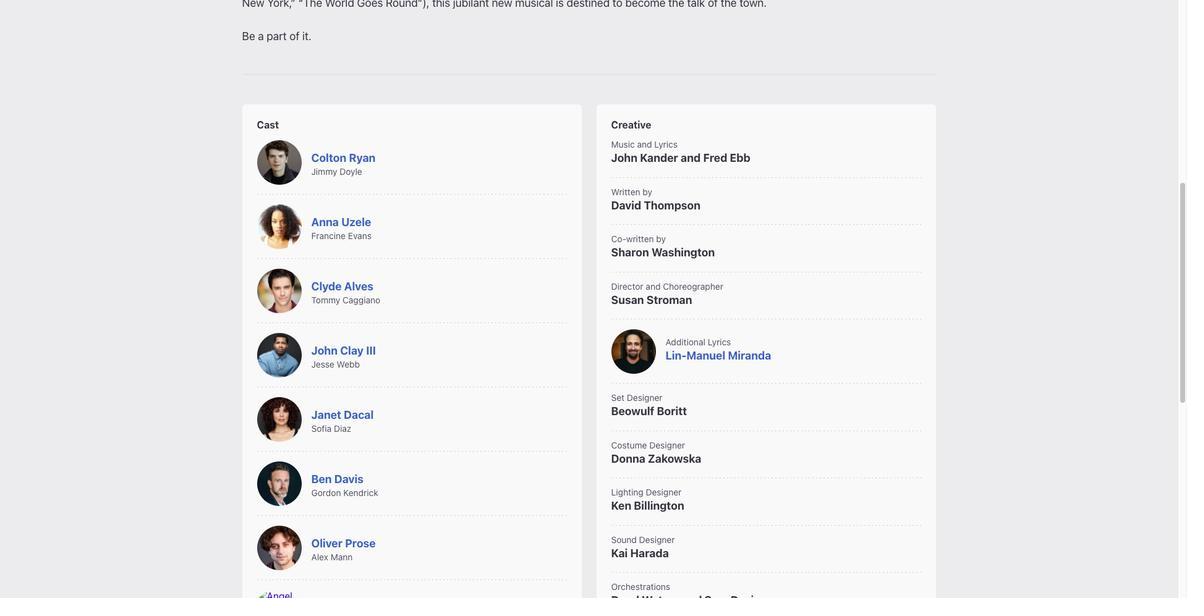 Task type: vqa. For each thing, say whether or not it's contained in the screenshot.
the right "John"
yes



Task type: describe. For each thing, give the bounding box(es) containing it.
additional
[[666, 337, 705, 347]]

additional lyrics lin-manuel miranda
[[666, 337, 771, 362]]

evans
[[348, 231, 372, 241]]

janet dacal link
[[311, 409, 374, 422]]

clyde
[[311, 280, 342, 293]]

john clay iii jesse webb
[[311, 344, 376, 370]]

costume designer donna zakowska
[[611, 440, 701, 465]]

costume
[[611, 440, 647, 450]]

music and lyrics john kander and fred ebb
[[611, 139, 750, 164]]

kendrick
[[343, 488, 378, 499]]

orchestrations
[[611, 582, 670, 592]]

john inside john clay iii jesse webb
[[311, 344, 338, 357]]

tommy
[[311, 295, 340, 306]]

david
[[611, 199, 641, 212]]

ben davis link
[[311, 473, 364, 486]]

anna
[[311, 216, 339, 229]]

lin-
[[666, 349, 687, 362]]

sound designer kai harada
[[611, 535, 675, 560]]

jesse
[[311, 359, 334, 370]]

lin-manuel miranda link
[[666, 349, 771, 362]]

ben
[[311, 473, 332, 486]]

alex
[[311, 552, 328, 563]]

choreographer
[[663, 281, 723, 292]]

fred
[[703, 151, 727, 164]]

and for kander
[[637, 139, 652, 150]]

john clay iii image
[[257, 333, 301, 378]]

lin-manuel miranda image
[[611, 330, 656, 374]]

a
[[258, 30, 264, 43]]

clyde alves image
[[257, 269, 301, 313]]

co-
[[611, 234, 626, 244]]

billington
[[634, 500, 684, 513]]

jimmy
[[311, 166, 337, 177]]

boritt
[[657, 405, 687, 418]]

mann
[[331, 552, 353, 563]]

creative
[[611, 119, 651, 130]]

clyde alves tommy caggiano
[[311, 280, 380, 306]]

janet dacal sofia diaz
[[311, 409, 374, 434]]

designer for harada
[[639, 535, 675, 545]]

anna uzele francine evans
[[311, 216, 372, 241]]

manuel
[[687, 349, 725, 362]]

dacal
[[344, 409, 374, 422]]

beowulf
[[611, 405, 654, 418]]

written
[[611, 186, 640, 197]]

caggiano
[[343, 295, 380, 306]]

be a part of it.
[[242, 30, 312, 43]]

by inside written by david thompson
[[643, 186, 652, 197]]

webb
[[337, 359, 360, 370]]

iii
[[366, 344, 376, 357]]

of
[[290, 30, 300, 43]]

lyrics inside additional lyrics lin-manuel miranda
[[708, 337, 731, 347]]

sharon
[[611, 246, 649, 259]]

john clay iii link
[[311, 344, 376, 357]]

colton ryan link
[[311, 151, 376, 164]]

lighting
[[611, 487, 644, 498]]

by inside co-written by sharon washington
[[656, 234, 666, 244]]

washington
[[652, 246, 715, 259]]

and for stroman
[[646, 281, 661, 292]]

francine
[[311, 231, 346, 241]]



Task type: locate. For each thing, give the bounding box(es) containing it.
co-written by sharon washington
[[611, 234, 715, 259]]

janet dacal image
[[257, 398, 301, 442]]

john
[[611, 151, 638, 164], [311, 344, 338, 357]]

oliver
[[311, 537, 343, 550]]

ebb
[[730, 151, 750, 164]]

designer for billington
[[646, 487, 682, 498]]

0 horizontal spatial john
[[311, 344, 338, 357]]

it.
[[302, 30, 312, 43]]

and
[[637, 139, 652, 150], [681, 151, 701, 164], [646, 281, 661, 292]]

designer
[[627, 393, 663, 403], [649, 440, 685, 450], [646, 487, 682, 498], [639, 535, 675, 545]]

0 vertical spatial john
[[611, 151, 638, 164]]

and inside director and choreographer susan stroman
[[646, 281, 661, 292]]

zakowska
[[648, 452, 701, 465]]

designer up zakowska
[[649, 440, 685, 450]]

miranda
[[728, 349, 771, 362]]

gordon
[[311, 488, 341, 499]]

and left fred
[[681, 151, 701, 164]]

lyrics up kander at the right top of the page
[[654, 139, 678, 150]]

sofia
[[311, 424, 332, 434]]

lyrics inside music and lyrics john kander and fred ebb
[[654, 139, 678, 150]]

2 vertical spatial and
[[646, 281, 661, 292]]

designer up harada
[[639, 535, 675, 545]]

designer for zakowska
[[649, 440, 685, 450]]

set designer beowulf boritt
[[611, 393, 687, 418]]

written
[[626, 234, 654, 244]]

clay
[[340, 344, 364, 357]]

anna uzele link
[[311, 216, 371, 229]]

janet
[[311, 409, 341, 422]]

director
[[611, 281, 643, 292]]

ben davis image
[[257, 462, 301, 506]]

prose
[[345, 537, 376, 550]]

1 vertical spatial lyrics
[[708, 337, 731, 347]]

diaz
[[334, 424, 351, 434]]

designer inside 'costume designer donna zakowska'
[[649, 440, 685, 450]]

john inside music and lyrics john kander and fred ebb
[[611, 151, 638, 164]]

colton ryan image
[[257, 140, 301, 185]]

designer for boritt
[[627, 393, 663, 403]]

and up kander at the right top of the page
[[637, 139, 652, 150]]

thompson
[[644, 199, 701, 212]]

oliver prose link
[[311, 537, 376, 550]]

music
[[611, 139, 635, 150]]

cast
[[257, 119, 279, 130]]

0 vertical spatial lyrics
[[654, 139, 678, 150]]

anna uzele image
[[257, 205, 301, 249]]

and up stroman
[[646, 281, 661, 292]]

donna
[[611, 452, 645, 465]]

be
[[242, 30, 255, 43]]

ben davis gordon kendrick
[[311, 473, 378, 499]]

part
[[267, 30, 287, 43]]

designer up beowulf
[[627, 393, 663, 403]]

1 vertical spatial john
[[311, 344, 338, 357]]

lyrics up lin-manuel miranda link at the bottom right of the page
[[708, 337, 731, 347]]

alves
[[344, 280, 373, 293]]

davis
[[334, 473, 364, 486]]

designer inside set designer beowulf boritt
[[627, 393, 663, 403]]

lighting designer ken billington
[[611, 487, 684, 513]]

1 vertical spatial and
[[681, 151, 701, 164]]

0 vertical spatial and
[[637, 139, 652, 150]]

uzele
[[341, 216, 371, 229]]

0 vertical spatial by
[[643, 186, 652, 197]]

1 horizontal spatial by
[[656, 234, 666, 244]]

colton ryan jimmy doyle
[[311, 151, 376, 177]]

kai
[[611, 547, 628, 560]]

sound
[[611, 535, 637, 545]]

ryan
[[349, 151, 376, 164]]

susan
[[611, 293, 644, 306]]

0 horizontal spatial by
[[643, 186, 652, 197]]

1 vertical spatial by
[[656, 234, 666, 244]]

designer inside sound designer kai harada
[[639, 535, 675, 545]]

stroman
[[647, 293, 692, 306]]

designer up billington
[[646, 487, 682, 498]]

0 horizontal spatial lyrics
[[654, 139, 678, 150]]

designer inside lighting designer ken billington
[[646, 487, 682, 498]]

colton
[[311, 151, 346, 164]]

oliver prose alex mann
[[311, 537, 376, 563]]

oliver prose image
[[257, 526, 301, 571]]

doyle
[[340, 166, 362, 177]]

john up jesse
[[311, 344, 338, 357]]

lyrics
[[654, 139, 678, 150], [708, 337, 731, 347]]

1 horizontal spatial john
[[611, 151, 638, 164]]

clyde alves link
[[311, 280, 373, 293]]

harada
[[630, 547, 669, 560]]

by
[[643, 186, 652, 197], [656, 234, 666, 244]]

set
[[611, 393, 625, 403]]

written by david thompson
[[611, 186, 701, 212]]

1 horizontal spatial lyrics
[[708, 337, 731, 347]]

kander
[[640, 151, 678, 164]]

ken
[[611, 500, 631, 513]]

john down music
[[611, 151, 638, 164]]

director and choreographer susan stroman
[[611, 281, 723, 306]]



